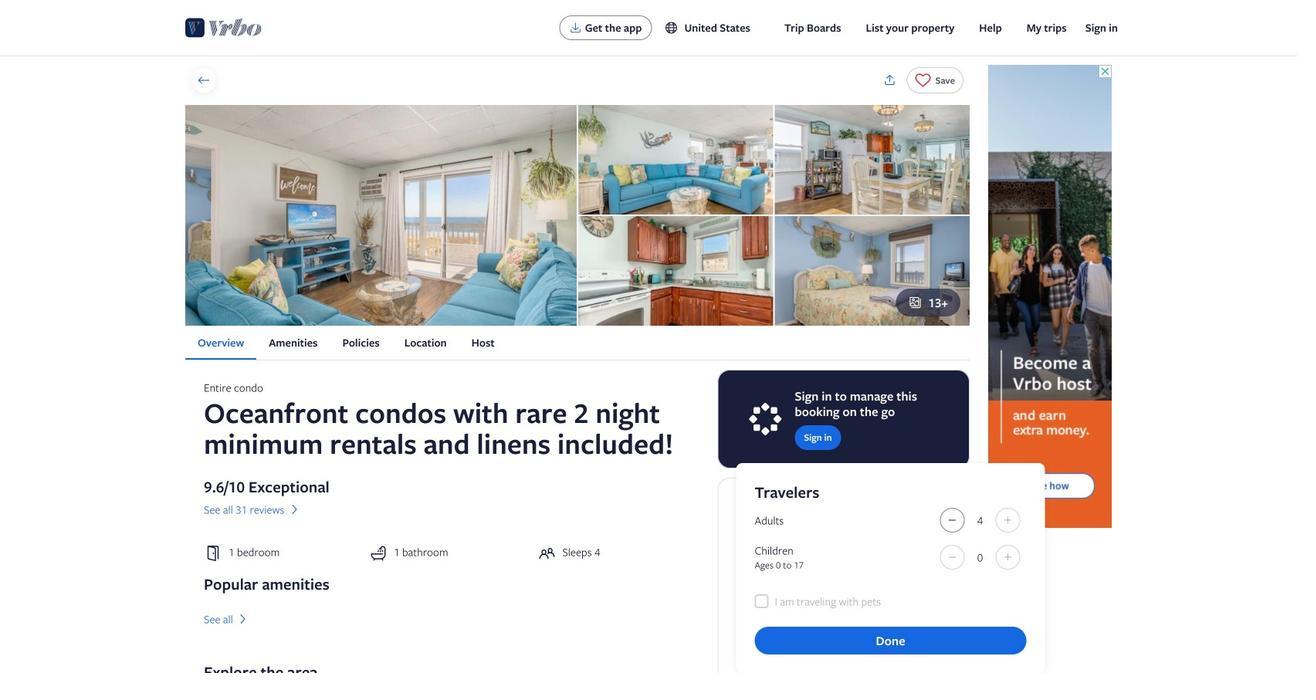 Task type: locate. For each thing, give the bounding box(es) containing it.
list
[[185, 326, 970, 360]]

1 vertical spatial medium image
[[236, 612, 250, 626]]

bedroom image
[[775, 216, 970, 326]]

children - image
[[943, 551, 962, 564]]

download the app button image
[[570, 22, 582, 34]]

adults + image
[[999, 514, 1017, 527]]

small image
[[664, 21, 684, 35]]

living area image
[[185, 105, 577, 326], [578, 105, 773, 215]]

1 horizontal spatial living area image
[[578, 105, 773, 215]]

0 horizontal spatial living area image
[[185, 105, 577, 326]]

medium image
[[287, 503, 301, 517], [236, 612, 250, 626]]

0 vertical spatial medium image
[[287, 503, 301, 517]]

vrbo logo image
[[185, 15, 262, 40]]

1 horizontal spatial medium image
[[287, 503, 301, 517]]



Task type: vqa. For each thing, say whether or not it's contained in the screenshot.
Bedroom image
yes



Task type: describe. For each thing, give the bounding box(es) containing it.
see all properties image
[[197, 73, 211, 87]]

show all 13 images image
[[908, 296, 922, 310]]

kitchen image
[[578, 216, 773, 326]]

0 horizontal spatial medium image
[[236, 612, 250, 626]]

2 living area image from the left
[[578, 105, 773, 215]]

adults - image
[[943, 514, 962, 527]]

share image
[[883, 73, 897, 87]]

1 living area image from the left
[[185, 105, 577, 326]]

dining area image
[[775, 105, 970, 215]]

children + image
[[999, 551, 1017, 564]]



